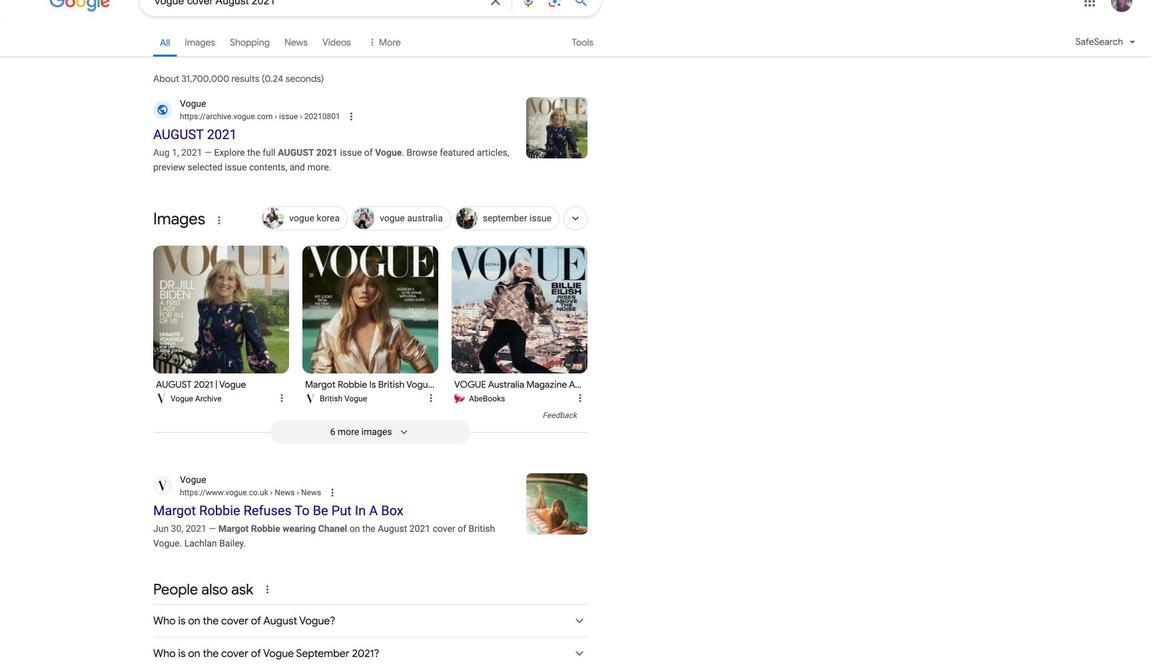 Task type: describe. For each thing, give the bounding box(es) containing it.
august 2021 | vogue image
[[153, 246, 289, 374]]

vogue cover august 2021 from archive.vogue.com image
[[526, 97, 588, 159]]

search by image image
[[547, 0, 563, 9]]



Task type: vqa. For each thing, say whether or not it's contained in the screenshot.
FLIGHTS FROM CHICAGO TO ROME link
no



Task type: locate. For each thing, give the bounding box(es) containing it.
navigation
[[0, 27, 1151, 65]]

search by voice image
[[520, 0, 536, 9]]

google image
[[49, 0, 111, 12]]

margot robbie is british vogue's august cover star | british ... image
[[302, 246, 438, 374]]

None search field
[[0, 0, 601, 16]]

vogue cover august 2021 from www.vogue.co.uk image
[[526, 473, 588, 535]]

vogue australia magazine august 2021 billie ... image
[[452, 246, 588, 374]]

Search text field
[[154, 0, 480, 10]]

None text field
[[180, 111, 340, 123], [273, 112, 340, 121], [180, 487, 321, 499], [268, 488, 321, 497], [180, 111, 340, 123], [273, 112, 340, 121], [180, 487, 321, 499], [268, 488, 321, 497]]



